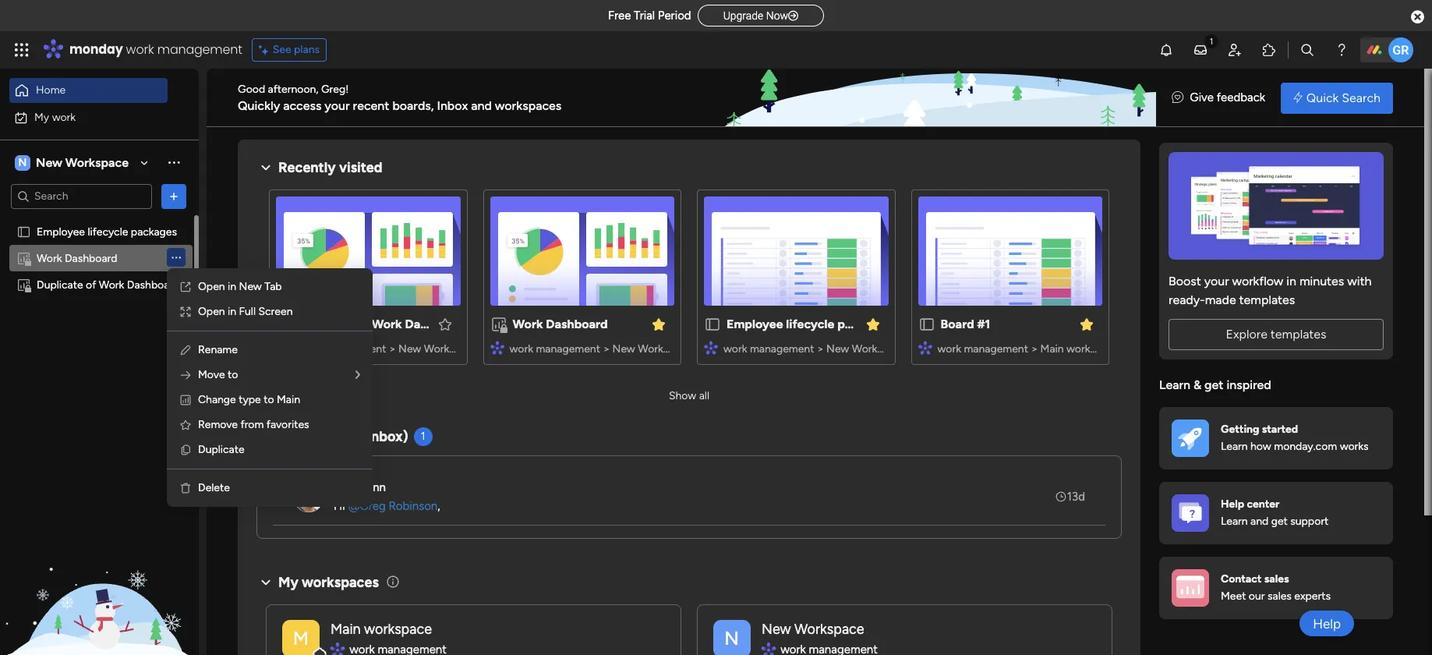 Task type: vqa. For each thing, say whether or not it's contained in the screenshot.
boards
no



Task type: describe. For each thing, give the bounding box(es) containing it.
screen
[[259, 305, 293, 318]]

roy mann
[[334, 480, 386, 494]]

learn & get inspired
[[1160, 378, 1272, 392]]

employee lifecycle packages for public board image for employee lifecycle packages
[[727, 317, 892, 331]]

free trial period
[[608, 9, 692, 23]]

management for work
[[536, 342, 601, 356]]

favorites
[[267, 418, 309, 431]]

13d
[[1068, 490, 1086, 504]]

packages inside quick search results list box
[[838, 317, 892, 331]]

update
[[278, 428, 326, 445]]

my work button
[[9, 105, 168, 130]]

1 > from the left
[[389, 342, 396, 356]]

tab
[[265, 280, 282, 293]]

move to image
[[179, 369, 192, 381]]

recent
[[353, 98, 390, 113]]

open in new tab image
[[179, 281, 192, 293]]

n for workspace icon
[[725, 627, 740, 649]]

help center element
[[1160, 482, 1394, 544]]

1 vertical spatial lottie animation element
[[0, 498, 199, 655]]

help center learn and get support
[[1221, 497, 1329, 528]]

plans
[[294, 43, 320, 56]]

and inside help center learn and get support
[[1251, 515, 1269, 528]]

management for employee
[[750, 342, 815, 356]]

m
[[293, 627, 309, 649]]

center
[[1248, 497, 1280, 511]]

show all button
[[663, 384, 716, 409]]

lifecycle inside quick search results list box
[[787, 317, 835, 331]]

free
[[608, 9, 631, 23]]

feed
[[329, 428, 359, 445]]

new workspace inside the workspace selection element
[[36, 155, 129, 170]]

in for screen
[[228, 305, 236, 318]]

lottie animation image for the bottommost lottie animation element
[[0, 498, 199, 655]]

see plans button
[[252, 38, 327, 62]]

meet
[[1221, 590, 1247, 603]]

work management > new workspace for work dashboard
[[510, 342, 693, 356]]

my work
[[34, 110, 76, 124]]

workflow
[[1233, 274, 1284, 289]]

with
[[1348, 274, 1372, 289]]

get inside help center learn and get support
[[1272, 515, 1288, 528]]

open for open in full screen
[[198, 305, 225, 318]]

lifecycle inside list box
[[88, 225, 128, 238]]

employee inside quick search results list box
[[727, 317, 784, 331]]

from
[[241, 418, 264, 431]]

1 work management > new workspace from the left
[[296, 342, 478, 356]]

private dashboard image for duplicate of work dashboard
[[16, 277, 31, 292]]

support
[[1291, 515, 1329, 528]]

main for move to
[[277, 393, 300, 406]]

change type to main image
[[179, 394, 192, 406]]

inspired
[[1227, 378, 1272, 392]]

contact
[[1221, 572, 1262, 586]]

inbox image
[[1193, 42, 1209, 58]]

works
[[1340, 440, 1369, 453]]

1 image
[[1205, 32, 1219, 50]]

0 horizontal spatial private dashboard image
[[16, 251, 31, 266]]

roy
[[334, 480, 354, 494]]

templates inside boost your workflow in minutes with ready-made templates
[[1240, 292, 1296, 307]]

rename image
[[179, 344, 192, 356]]

1 vertical spatial to
[[264, 393, 274, 406]]

workspace image
[[714, 620, 751, 655]]

show all
[[669, 389, 710, 402]]

learn for getting
[[1221, 440, 1248, 453]]

access
[[283, 98, 322, 113]]

contact sales element
[[1160, 557, 1394, 619]]

boost your workflow in minutes with ready-made templates
[[1169, 274, 1372, 307]]

quick search results list box
[[257, 177, 1122, 384]]

experts
[[1295, 590, 1331, 603]]

change
[[198, 393, 236, 406]]

work inside button
[[52, 110, 76, 124]]

0 vertical spatial sales
[[1265, 572, 1290, 586]]

quick
[[1307, 90, 1339, 105]]

your inside boost your workflow in minutes with ready-made templates
[[1205, 274, 1230, 289]]

of inside quick search results list box
[[357, 317, 369, 331]]

roy mann image
[[293, 481, 324, 512]]

monday
[[69, 41, 123, 58]]

quickly
[[238, 98, 280, 113]]

> for board
[[1031, 342, 1038, 356]]

getting started learn how monday.com works
[[1221, 423, 1369, 453]]

contact sales meet our sales experts
[[1221, 572, 1331, 603]]

public board image
[[16, 224, 31, 239]]

getting started element
[[1160, 407, 1394, 469]]

main workspace
[[331, 621, 432, 638]]

0 vertical spatial lottie animation element
[[719, 69, 1157, 128]]

trial
[[634, 9, 655, 23]]

select product image
[[14, 42, 30, 58]]

close recently visited image
[[257, 158, 275, 177]]

how
[[1251, 440, 1272, 453]]

home button
[[9, 78, 168, 103]]

now
[[766, 9, 789, 22]]

mann
[[357, 480, 386, 494]]

duplicate of work dashboard inside quick search results list box
[[299, 317, 467, 331]]

0 horizontal spatial duplicate of work dashboard
[[37, 278, 180, 291]]

delete
[[198, 481, 230, 495]]

period
[[658, 9, 692, 23]]

help image
[[1335, 42, 1350, 58]]

and inside the good afternoon, greg! quickly access your recent boards, inbox and workspaces
[[471, 98, 492, 113]]

remove from favorites image for work dashboard
[[651, 316, 667, 332]]

upgrade
[[724, 9, 764, 22]]

notifications image
[[1159, 42, 1175, 58]]

duplicate for duplicate of work dashboard private dashboard icon
[[37, 278, 83, 291]]

lottie animation image for the top lottie animation element
[[719, 69, 1157, 128]]

move to
[[198, 368, 238, 381]]

recently visited
[[278, 159, 383, 176]]

> for employee
[[817, 342, 824, 356]]

main for board #1
[[1041, 342, 1064, 356]]

inbox
[[437, 98, 468, 113]]

remove from favorites
[[198, 418, 309, 431]]

2 vertical spatial duplicate
[[198, 443, 245, 456]]

employee lifecycle packages for public board icon
[[37, 225, 177, 238]]

rename
[[198, 343, 238, 356]]

explore templates button
[[1169, 319, 1384, 350]]

see
[[273, 43, 291, 56]]

explore
[[1226, 327, 1268, 342]]

list arrow image
[[356, 370, 360, 381]]

board
[[941, 317, 975, 331]]

greg robinson image
[[1389, 37, 1414, 62]]

in inside boost your workflow in minutes with ready-made templates
[[1287, 274, 1297, 289]]

good afternoon, greg! quickly access your recent boards, inbox and workspaces
[[238, 82, 562, 113]]

> for work
[[603, 342, 610, 356]]

0 horizontal spatial workspace
[[364, 621, 432, 638]]

work management > new workspace for employee lifecycle packages
[[724, 342, 907, 356]]

explore templates
[[1226, 327, 1327, 342]]

show
[[669, 389, 697, 402]]

open in new tab
[[198, 280, 282, 293]]

started
[[1263, 423, 1299, 436]]

upgrade now
[[724, 9, 789, 22]]

give feedback
[[1190, 91, 1266, 105]]



Task type: locate. For each thing, give the bounding box(es) containing it.
1 horizontal spatial employee lifecycle packages
[[727, 317, 892, 331]]

help inside help center learn and get support
[[1221, 497, 1245, 511]]

1 vertical spatial main
[[277, 393, 300, 406]]

options image
[[166, 188, 182, 204]]

0 vertical spatial workspaces
[[495, 98, 562, 113]]

help left center
[[1221, 497, 1245, 511]]

1 vertical spatial lifecycle
[[787, 317, 835, 331]]

search
[[1343, 90, 1381, 105]]

minutes
[[1300, 274, 1345, 289]]

duplicate image
[[179, 444, 192, 456]]

0 horizontal spatial of
[[86, 278, 96, 291]]

1 horizontal spatial work management > new workspace
[[510, 342, 693, 356]]

1 horizontal spatial help
[[1314, 616, 1342, 631]]

open for open in new tab
[[198, 280, 225, 293]]

getting
[[1221, 423, 1260, 436]]

0 vertical spatial learn
[[1160, 378, 1191, 392]]

feedback
[[1217, 91, 1266, 105]]

your
[[325, 98, 350, 113], [1205, 274, 1230, 289]]

duplicate for the bottom private dashboard image
[[299, 317, 354, 331]]

0 horizontal spatial work management > new workspace
[[296, 342, 478, 356]]

my for my workspaces
[[278, 574, 299, 591]]

1 horizontal spatial duplicate
[[198, 443, 245, 456]]

0 horizontal spatial your
[[325, 98, 350, 113]]

0 vertical spatial workspace image
[[15, 154, 30, 171]]

0 vertical spatial to
[[228, 368, 238, 381]]

0 horizontal spatial private dashboard image
[[16, 277, 31, 292]]

lifecycle
[[88, 225, 128, 238], [787, 317, 835, 331]]

2 public board image from the left
[[918, 316, 936, 333]]

0 vertical spatial packages
[[131, 225, 177, 238]]

1 vertical spatial templates
[[1271, 327, 1327, 342]]

private dashboard image down public board icon
[[16, 251, 31, 266]]

1 vertical spatial new workspace
[[762, 621, 865, 638]]

lottie animation element
[[719, 69, 1157, 128], [0, 498, 199, 655]]

4 > from the left
[[1031, 342, 1038, 356]]

delete image
[[179, 482, 192, 495]]

sales up our
[[1265, 572, 1290, 586]]

0 vertical spatial duplicate
[[37, 278, 83, 291]]

my down 'home'
[[34, 110, 49, 124]]

remove
[[198, 418, 238, 431]]

0 horizontal spatial get
[[1205, 378, 1224, 392]]

list box
[[0, 215, 199, 509]]

invite members image
[[1228, 42, 1243, 58]]

1 vertical spatial private dashboard image
[[276, 316, 293, 333]]

my for my work
[[34, 110, 49, 124]]

0 horizontal spatial lottie animation image
[[0, 498, 199, 655]]

home
[[36, 83, 66, 97]]

1 vertical spatial your
[[1205, 274, 1230, 289]]

1 vertical spatial work dashboard
[[513, 317, 608, 331]]

and down center
[[1251, 515, 1269, 528]]

0 horizontal spatial new workspace
[[36, 155, 129, 170]]

2 horizontal spatial main
[[1041, 342, 1064, 356]]

your inside the good afternoon, greg! quickly access your recent boards, inbox and workspaces
[[325, 98, 350, 113]]

update feed (inbox)
[[278, 428, 408, 445]]

my inside button
[[34, 110, 49, 124]]

ready-
[[1169, 292, 1206, 307]]

1 vertical spatial lottie animation image
[[0, 498, 199, 655]]

main inside quick search results list box
[[1041, 342, 1064, 356]]

all
[[699, 389, 710, 402]]

management for board
[[964, 342, 1029, 356]]

greg!
[[321, 82, 349, 96]]

1 horizontal spatial of
[[357, 317, 369, 331]]

monday.com
[[1275, 440, 1338, 453]]

Search in workspace field
[[33, 187, 130, 205]]

1 vertical spatial workspaces
[[302, 574, 379, 591]]

0 vertical spatial main
[[1041, 342, 1064, 356]]

0 horizontal spatial n
[[18, 156, 27, 169]]

give
[[1190, 91, 1214, 105]]

dapulse close image
[[1412, 9, 1425, 25]]

apps image
[[1262, 42, 1278, 58]]

0 horizontal spatial packages
[[131, 225, 177, 238]]

0 vertical spatial work dashboard
[[37, 252, 117, 265]]

0 horizontal spatial help
[[1221, 497, 1245, 511]]

private dashboard image down public board icon
[[16, 277, 31, 292]]

your up made
[[1205, 274, 1230, 289]]

learn for help
[[1221, 515, 1248, 528]]

1 horizontal spatial private dashboard image
[[276, 316, 293, 333]]

made
[[1206, 292, 1237, 307]]

0 horizontal spatial employee lifecycle packages
[[37, 225, 177, 238]]

templates
[[1240, 292, 1296, 307], [1271, 327, 1327, 342]]

learn down getting
[[1221, 440, 1248, 453]]

open right open in new tab icon
[[198, 280, 225, 293]]

1 vertical spatial duplicate
[[299, 317, 354, 331]]

0 vertical spatial open
[[198, 280, 225, 293]]

2 open from the top
[[198, 305, 225, 318]]

in left 'full' on the top of page
[[228, 305, 236, 318]]

1 horizontal spatial to
[[264, 393, 274, 406]]

2 > from the left
[[603, 342, 610, 356]]

public board image
[[704, 316, 721, 333], [918, 316, 936, 333]]

1 vertical spatial open
[[198, 305, 225, 318]]

learn inside getting started learn how monday.com works
[[1221, 440, 1248, 453]]

recently
[[278, 159, 336, 176]]

1 horizontal spatial and
[[1251, 515, 1269, 528]]

work
[[37, 252, 62, 265], [99, 278, 124, 291], [372, 317, 402, 331], [513, 317, 543, 331]]

of
[[86, 278, 96, 291], [357, 317, 369, 331]]

0 vertical spatial templates
[[1240, 292, 1296, 307]]

boards,
[[393, 98, 434, 113]]

see plans
[[273, 43, 320, 56]]

workspaces inside the good afternoon, greg! quickly access your recent boards, inbox and workspaces
[[495, 98, 562, 113]]

workspace
[[1067, 342, 1120, 356], [364, 621, 432, 638]]

templates down "workflow"
[[1240, 292, 1296, 307]]

quick search button
[[1282, 82, 1394, 113]]

board #1
[[941, 317, 991, 331]]

0 horizontal spatial workspace image
[[15, 154, 30, 171]]

1 horizontal spatial employee
[[727, 317, 784, 331]]

employee lifecycle packages inside quick search results list box
[[727, 317, 892, 331]]

lottie animation image
[[719, 69, 1157, 128], [0, 498, 199, 655]]

workspace inside quick search results list box
[[1067, 342, 1120, 356]]

upgrade now link
[[698, 4, 824, 26]]

n
[[18, 156, 27, 169], [725, 627, 740, 649]]

1 vertical spatial n
[[725, 627, 740, 649]]

public board image up all
[[704, 316, 721, 333]]

employee lifecycle packages
[[37, 225, 177, 238], [727, 317, 892, 331]]

2 vertical spatial learn
[[1221, 515, 1248, 528]]

1 horizontal spatial workspace image
[[282, 620, 320, 655]]

work
[[126, 41, 154, 58], [52, 110, 76, 124], [296, 342, 319, 356], [510, 342, 533, 356], [724, 342, 748, 356], [938, 342, 962, 356]]

visited
[[339, 159, 383, 176]]

0 vertical spatial n
[[18, 156, 27, 169]]

your down the greg! in the top left of the page
[[325, 98, 350, 113]]

templates image image
[[1174, 152, 1380, 260]]

0 vertical spatial private dashboard image
[[16, 251, 31, 266]]

0 vertical spatial employee lifecycle packages
[[37, 225, 177, 238]]

0 horizontal spatial lottie animation element
[[0, 498, 199, 655]]

remove from favorites image for board #1
[[1079, 316, 1095, 332]]

1 vertical spatial help
[[1314, 616, 1342, 631]]

workspace selection element
[[15, 153, 131, 172]]

workspace image down my workspaces
[[282, 620, 320, 655]]

help for help
[[1314, 616, 1342, 631]]

0 horizontal spatial workspaces
[[302, 574, 379, 591]]

0 horizontal spatial and
[[471, 98, 492, 113]]

workspace options image
[[166, 155, 182, 170]]

0 vertical spatial and
[[471, 98, 492, 113]]

to right move
[[228, 368, 238, 381]]

3 > from the left
[[817, 342, 824, 356]]

templates inside button
[[1271, 327, 1327, 342]]

&
[[1194, 378, 1202, 392]]

1 public board image from the left
[[704, 316, 721, 333]]

1 vertical spatial get
[[1272, 515, 1288, 528]]

v2 bolt switch image
[[1294, 89, 1303, 106]]

move
[[198, 368, 225, 381]]

0 vertical spatial private dashboard image
[[16, 277, 31, 292]]

1 horizontal spatial n
[[725, 627, 740, 649]]

0 horizontal spatial work dashboard
[[37, 252, 117, 265]]

0 vertical spatial your
[[325, 98, 350, 113]]

option
[[0, 218, 199, 221]]

private dashboard image
[[16, 251, 31, 266], [276, 316, 293, 333]]

(inbox)
[[362, 428, 408, 445]]

remove from favorites image
[[651, 316, 667, 332], [865, 316, 881, 332], [1079, 316, 1095, 332], [179, 419, 192, 431]]

1 horizontal spatial work dashboard
[[513, 317, 608, 331]]

help inside button
[[1314, 616, 1342, 631]]

my
[[34, 110, 49, 124], [278, 574, 299, 591]]

help button
[[1300, 611, 1355, 636]]

remove from favorites image for employee lifecycle packages
[[865, 316, 881, 332]]

workspace image up public board icon
[[15, 154, 30, 171]]

employee lifecycle packages inside list box
[[37, 225, 177, 238]]

1 horizontal spatial workspaces
[[495, 98, 562, 113]]

in for tab
[[228, 280, 236, 293]]

1 vertical spatial workspace image
[[282, 620, 320, 655]]

quick search
[[1307, 90, 1381, 105]]

1 vertical spatial duplicate of work dashboard
[[299, 317, 467, 331]]

in up 'open in full screen'
[[228, 280, 236, 293]]

1 horizontal spatial packages
[[838, 317, 892, 331]]

private dashboard image
[[16, 277, 31, 292], [490, 316, 507, 333]]

1 vertical spatial workspace
[[364, 621, 432, 638]]

1 vertical spatial and
[[1251, 515, 1269, 528]]

afternoon,
[[268, 82, 319, 96]]

work management > new workspace
[[296, 342, 478, 356], [510, 342, 693, 356], [724, 342, 907, 356]]

0 horizontal spatial my
[[34, 110, 49, 124]]

and
[[471, 98, 492, 113], [1251, 515, 1269, 528]]

>
[[389, 342, 396, 356], [603, 342, 610, 356], [817, 342, 824, 356], [1031, 342, 1038, 356]]

open in full screen
[[198, 305, 293, 318]]

1 vertical spatial private dashboard image
[[490, 316, 507, 333]]

public board image left board
[[918, 316, 936, 333]]

n inside workspace image
[[18, 156, 27, 169]]

1 horizontal spatial my
[[278, 574, 299, 591]]

type
[[239, 393, 261, 406]]

packages
[[131, 225, 177, 238], [838, 317, 892, 331]]

0 vertical spatial employee
[[37, 225, 85, 238]]

1 vertical spatial learn
[[1221, 440, 1248, 453]]

sales right our
[[1268, 590, 1292, 603]]

workspaces up main workspace
[[302, 574, 379, 591]]

templates right explore
[[1271, 327, 1327, 342]]

our
[[1249, 590, 1266, 603]]

v2 user feedback image
[[1172, 89, 1184, 107]]

change type to main
[[198, 393, 300, 406]]

add to favorites image
[[437, 316, 453, 332]]

good
[[238, 82, 265, 96]]

open right open in full screen image at left top
[[198, 305, 225, 318]]

1 horizontal spatial main
[[331, 621, 361, 638]]

get
[[1205, 378, 1224, 392], [1272, 515, 1288, 528]]

#1
[[978, 317, 991, 331]]

close my workspaces image
[[257, 573, 275, 592]]

duplicate
[[37, 278, 83, 291], [299, 317, 354, 331], [198, 443, 245, 456]]

work dashboard inside quick search results list box
[[513, 317, 608, 331]]

n inside workspace icon
[[725, 627, 740, 649]]

0 vertical spatial of
[[86, 278, 96, 291]]

in left minutes
[[1287, 274, 1297, 289]]

employee
[[37, 225, 85, 238], [727, 317, 784, 331]]

new workspace
[[36, 155, 129, 170], [762, 621, 865, 638]]

my workspaces
[[278, 574, 379, 591]]

0 horizontal spatial duplicate
[[37, 278, 83, 291]]

to right type at the left
[[264, 393, 274, 406]]

open in full screen image
[[179, 306, 192, 318]]

full
[[239, 305, 256, 318]]

2 work management > new workspace from the left
[[510, 342, 693, 356]]

0 vertical spatial new workspace
[[36, 155, 129, 170]]

employee inside list box
[[37, 225, 85, 238]]

public board image for employee lifecycle packages
[[704, 316, 721, 333]]

1 horizontal spatial lifecycle
[[787, 317, 835, 331]]

0 vertical spatial workspace
[[1067, 342, 1120, 356]]

private dashboard image right 'full' on the top of page
[[276, 316, 293, 333]]

workspace image
[[15, 154, 30, 171], [282, 620, 320, 655]]

workspace image containing m
[[282, 620, 320, 655]]

new
[[36, 155, 62, 170], [239, 280, 262, 293], [399, 342, 421, 356], [613, 342, 636, 356], [827, 342, 850, 356], [762, 621, 791, 638]]

1 vertical spatial packages
[[838, 317, 892, 331]]

1 vertical spatial my
[[278, 574, 299, 591]]

monday work management
[[69, 41, 242, 58]]

get right "&"
[[1205, 378, 1224, 392]]

new inside the workspace selection element
[[36, 155, 62, 170]]

private dashboard image for work dashboard
[[490, 316, 507, 333]]

sales
[[1265, 572, 1290, 586], [1268, 590, 1292, 603]]

workspace image containing n
[[15, 154, 30, 171]]

search everything image
[[1300, 42, 1316, 58]]

close update feed (inbox) image
[[257, 427, 275, 446]]

public board image for board #1
[[918, 316, 936, 333]]

workspaces right inbox
[[495, 98, 562, 113]]

1 horizontal spatial lottie animation image
[[719, 69, 1157, 128]]

boost
[[1169, 274, 1202, 289]]

list box containing employee lifecycle packages
[[0, 215, 199, 509]]

1 horizontal spatial workspace
[[1067, 342, 1120, 356]]

0 vertical spatial lifecycle
[[88, 225, 128, 238]]

help for help center learn and get support
[[1221, 497, 1245, 511]]

learn inside help center learn and get support
[[1221, 515, 1248, 528]]

private dashboard image right add to favorites icon
[[490, 316, 507, 333]]

duplicate inside list box
[[37, 278, 83, 291]]

0 vertical spatial help
[[1221, 497, 1245, 511]]

1 open from the top
[[198, 280, 225, 293]]

1 horizontal spatial private dashboard image
[[490, 316, 507, 333]]

1 horizontal spatial public board image
[[918, 316, 936, 333]]

0 horizontal spatial employee
[[37, 225, 85, 238]]

1 horizontal spatial your
[[1205, 274, 1230, 289]]

0 vertical spatial lottie animation image
[[719, 69, 1157, 128]]

1 vertical spatial sales
[[1268, 590, 1292, 603]]

1 vertical spatial of
[[357, 317, 369, 331]]

2 horizontal spatial duplicate
[[299, 317, 354, 331]]

my right close my workspaces image
[[278, 574, 299, 591]]

duplicate inside quick search results list box
[[299, 317, 354, 331]]

1
[[421, 430, 425, 443]]

help down experts
[[1314, 616, 1342, 631]]

1 horizontal spatial get
[[1272, 515, 1288, 528]]

of inside list box
[[86, 278, 96, 291]]

3 work management > new workspace from the left
[[724, 342, 907, 356]]

n for workspace image containing n
[[18, 156, 27, 169]]

dapulse rightstroke image
[[789, 10, 799, 22]]

duplicate of work dashboard
[[37, 278, 180, 291], [299, 317, 467, 331]]

learn left "&"
[[1160, 378, 1191, 392]]

0 vertical spatial duplicate of work dashboard
[[37, 278, 180, 291]]

learn down center
[[1221, 515, 1248, 528]]

get down center
[[1272, 515, 1288, 528]]

and right inbox
[[471, 98, 492, 113]]

0 horizontal spatial to
[[228, 368, 238, 381]]



